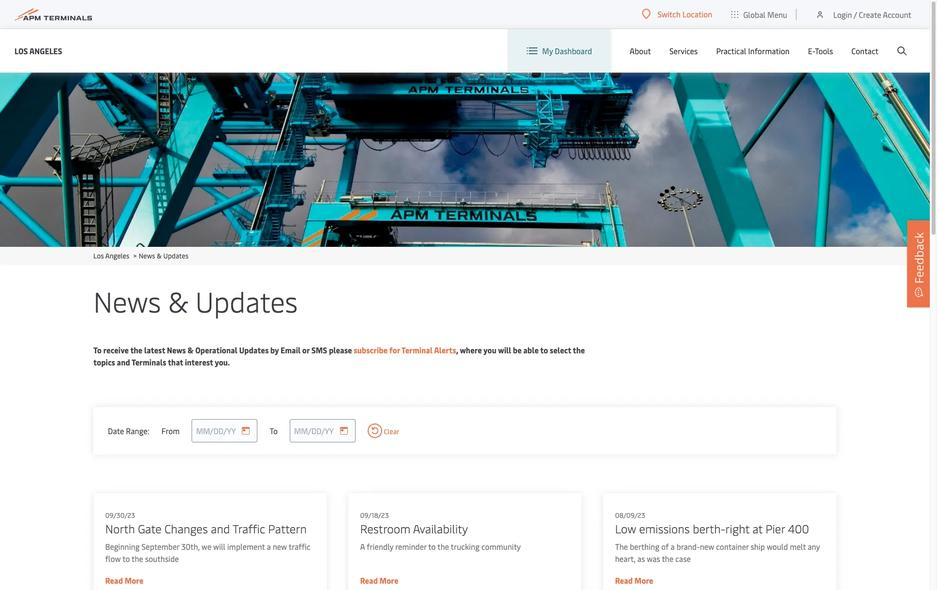 Task type: locate. For each thing, give the bounding box(es) containing it.
los angeles link
[[15, 45, 62, 57], [93, 251, 129, 260]]

will left be
[[499, 345, 512, 355]]

able
[[524, 345, 539, 355]]

berthing
[[630, 541, 660, 552]]

1 a from the left
[[267, 541, 271, 552]]

0 horizontal spatial to
[[93, 345, 102, 355]]

1 vertical spatial to
[[270, 425, 278, 436]]

2 vertical spatial &
[[188, 345, 194, 355]]

dashboard
[[555, 46, 593, 56]]

read for low
[[615, 575, 633, 586]]

2 horizontal spatial more
[[635, 575, 654, 586]]

1 vertical spatial angeles
[[105, 251, 129, 260]]

subscribe for terminal alerts link
[[354, 345, 456, 355]]

09/30/23 north gate changes and traffic pattern beginning september 30th, we will implement a new traffic flow to the southside
[[105, 511, 310, 564]]

community
[[482, 541, 521, 552]]

and up we at bottom
[[211, 521, 230, 536]]

to right able
[[541, 345, 549, 355]]

1 horizontal spatial more
[[380, 575, 398, 586]]

09/30/23
[[105, 511, 135, 520]]

the down availability in the left of the page
[[438, 541, 449, 552]]

2 horizontal spatial to
[[541, 345, 549, 355]]

be
[[513, 345, 522, 355]]

0 vertical spatial los
[[15, 45, 28, 56]]

read more down flow
[[105, 575, 143, 586]]

read more down friendly
[[360, 575, 398, 586]]

0 horizontal spatial to
[[122, 553, 130, 564]]

we
[[201, 541, 211, 552]]

to inside 09/18/23 restroom availability a friendly reminder to the trucking community
[[428, 541, 436, 552]]

container
[[716, 541, 749, 552]]

3 more from the left
[[635, 575, 654, 586]]

changes
[[164, 521, 208, 536]]

1 horizontal spatial read more
[[360, 575, 398, 586]]

will
[[499, 345, 512, 355], [213, 541, 225, 552]]

availability
[[413, 521, 468, 536]]

more down friendly
[[380, 575, 398, 586]]

0 vertical spatial to
[[93, 345, 102, 355]]

to inside ', where you will be able to select the topics and terminals that interest you.'
[[541, 345, 549, 355]]

1 vertical spatial will
[[213, 541, 225, 552]]

to
[[541, 345, 549, 355], [428, 541, 436, 552], [122, 553, 130, 564]]

1 horizontal spatial new
[[700, 541, 715, 552]]

read more for restroom
[[360, 575, 398, 586]]

1 vertical spatial news
[[93, 282, 161, 320]]

reminder
[[395, 541, 427, 552]]

read more down as
[[615, 575, 654, 586]]

2 read more from the left
[[360, 575, 398, 586]]

about button
[[630, 29, 652, 73]]

the
[[615, 541, 628, 552]]

create
[[860, 9, 882, 20]]

1 read more from the left
[[105, 575, 143, 586]]

08/09/23 low emissions berth-right at pier 400 the berthing of a brand-new container ship would melt any heart, as was the case
[[615, 511, 820, 564]]

more down as
[[635, 575, 654, 586]]

09/18/23
[[360, 511, 389, 520]]

1 horizontal spatial read
[[360, 575, 378, 586]]

a
[[267, 541, 271, 552], [671, 541, 675, 552]]

will right we at bottom
[[213, 541, 225, 552]]

1 vertical spatial los angeles link
[[93, 251, 129, 260]]

0 horizontal spatial angeles
[[29, 45, 62, 56]]

that
[[168, 357, 183, 367]]

1 horizontal spatial will
[[499, 345, 512, 355]]

read more
[[105, 575, 143, 586], [360, 575, 398, 586], [615, 575, 654, 586]]

2 new from the left
[[700, 541, 715, 552]]

1 horizontal spatial and
[[211, 521, 230, 536]]

was
[[647, 553, 660, 564]]

0 horizontal spatial will
[[213, 541, 225, 552]]

2 read from the left
[[360, 575, 378, 586]]

gate
[[138, 521, 161, 536]]

1 horizontal spatial los
[[93, 251, 104, 260]]

1 horizontal spatial a
[[671, 541, 675, 552]]

0 vertical spatial to
[[541, 345, 549, 355]]

To text field
[[290, 419, 356, 443]]

latest
[[144, 345, 165, 355]]

angeles for los angeles
[[29, 45, 62, 56]]

read down flow
[[105, 575, 123, 586]]

1 vertical spatial los
[[93, 251, 104, 260]]

new down pattern
[[273, 541, 287, 552]]

read more for low
[[615, 575, 654, 586]]

1 horizontal spatial to
[[428, 541, 436, 552]]

practical information button
[[717, 29, 790, 73]]

select
[[550, 345, 572, 355]]

a right implement
[[267, 541, 271, 552]]

>
[[134, 251, 137, 260]]

los
[[15, 45, 28, 56], [93, 251, 104, 260]]

a right of
[[671, 541, 675, 552]]

feedback button
[[908, 220, 932, 307]]

new down the berth-
[[700, 541, 715, 552]]

the
[[130, 345, 143, 355], [573, 345, 585, 355], [438, 541, 449, 552], [131, 553, 143, 564], [662, 553, 674, 564]]

30th,
[[181, 541, 200, 552]]

3 read from the left
[[615, 575, 633, 586]]

range:
[[126, 425, 149, 436]]

1 vertical spatial to
[[428, 541, 436, 552]]

my dashboard
[[543, 46, 593, 56]]

news right >
[[139, 251, 155, 260]]

1 horizontal spatial angeles
[[105, 251, 129, 260]]

the down of
[[662, 553, 674, 564]]

0 vertical spatial and
[[117, 357, 130, 367]]

traffic
[[233, 521, 265, 536]]

for
[[390, 345, 400, 355]]

and down receive
[[117, 357, 130, 367]]

news
[[139, 251, 155, 260], [93, 282, 161, 320], [167, 345, 186, 355]]

0 vertical spatial will
[[499, 345, 512, 355]]

2 a from the left
[[671, 541, 675, 552]]

news down >
[[93, 282, 161, 320]]

the down the 'beginning'
[[131, 553, 143, 564]]

read down heart,
[[615, 575, 633, 586]]

and
[[117, 357, 130, 367], [211, 521, 230, 536]]

1 read from the left
[[105, 575, 123, 586]]

2 more from the left
[[380, 575, 398, 586]]

global menu button
[[723, 0, 798, 29]]

heart,
[[615, 553, 636, 564]]

0 horizontal spatial read more
[[105, 575, 143, 586]]

2 horizontal spatial read more
[[615, 575, 654, 586]]

as
[[638, 553, 645, 564]]

more for restroom
[[380, 575, 398, 586]]

0 horizontal spatial a
[[267, 541, 271, 552]]

0 horizontal spatial los angeles link
[[15, 45, 62, 57]]

new inside the 09/30/23 north gate changes and traffic pattern beginning september 30th, we will implement a new traffic flow to the southside
[[273, 541, 287, 552]]

any
[[808, 541, 820, 552]]

1 horizontal spatial to
[[270, 425, 278, 436]]

news up that
[[167, 345, 186, 355]]

login
[[834, 9, 853, 20]]

operational
[[195, 345, 238, 355]]

2 vertical spatial news
[[167, 345, 186, 355]]

2 horizontal spatial read
[[615, 575, 633, 586]]

0 vertical spatial angeles
[[29, 45, 62, 56]]

0 horizontal spatial and
[[117, 357, 130, 367]]

to inside the 09/30/23 north gate changes and traffic pattern beginning september 30th, we will implement a new traffic flow to the southside
[[122, 553, 130, 564]]

&
[[157, 251, 162, 260], [168, 282, 188, 320], [188, 345, 194, 355]]

to down the 'beginning'
[[122, 553, 130, 564]]

more down the 'beginning'
[[124, 575, 143, 586]]

location
[[683, 9, 713, 19]]

southside
[[145, 553, 179, 564]]

0 horizontal spatial los
[[15, 45, 28, 56]]

0 horizontal spatial more
[[124, 575, 143, 586]]

3 read more from the left
[[615, 575, 654, 586]]

trucking
[[451, 541, 480, 552]]

1 more from the left
[[124, 575, 143, 586]]

0 vertical spatial news
[[139, 251, 155, 260]]

alerts
[[434, 345, 456, 355]]

read down a at the bottom of the page
[[360, 575, 378, 586]]

practical
[[717, 46, 747, 56]]

please
[[329, 345, 352, 355]]

flow
[[105, 553, 121, 564]]

From text field
[[192, 419, 258, 443]]

read
[[105, 575, 123, 586], [360, 575, 378, 586], [615, 575, 633, 586]]

0 horizontal spatial new
[[273, 541, 287, 552]]

more for north
[[124, 575, 143, 586]]

1 new from the left
[[273, 541, 287, 552]]

to
[[93, 345, 102, 355], [270, 425, 278, 436]]

news & updates
[[93, 282, 298, 320]]

a inside 08/09/23 low emissions berth-right at pier 400 the berthing of a brand-new container ship would melt any heart, as was the case
[[671, 541, 675, 552]]

2 vertical spatial to
[[122, 553, 130, 564]]

berth-
[[693, 521, 726, 536]]

right
[[726, 521, 750, 536]]

will inside ', where you will be able to select the topics and terminals that interest you.'
[[499, 345, 512, 355]]

2 vertical spatial updates
[[239, 345, 269, 355]]

to down availability in the left of the page
[[428, 541, 436, 552]]

sms
[[312, 345, 327, 355]]

los angeles
[[15, 45, 62, 56]]

melt
[[790, 541, 806, 552]]

read more for north
[[105, 575, 143, 586]]

pier
[[766, 521, 785, 536]]

0 horizontal spatial read
[[105, 575, 123, 586]]

1 vertical spatial and
[[211, 521, 230, 536]]

the right select
[[573, 345, 585, 355]]



Task type: vqa. For each thing, say whether or not it's contained in the screenshot.
09/11/23 for 08:00
no



Task type: describe. For each thing, give the bounding box(es) containing it.
/
[[854, 9, 858, 20]]

emissions
[[639, 521, 690, 536]]

the inside 08/09/23 low emissions berth-right at pier 400 the berthing of a brand-new container ship would melt any heart, as was the case
[[662, 553, 674, 564]]

about
[[630, 46, 652, 56]]

article listing 2 image
[[0, 73, 931, 247]]

to for to receive the latest news & operational updates by email or sms please subscribe for terminal alerts
[[93, 345, 102, 355]]

more for low
[[635, 575, 654, 586]]

terminals
[[132, 357, 166, 367]]

will inside the 09/30/23 north gate changes and traffic pattern beginning september 30th, we will implement a new traffic flow to the southside
[[213, 541, 225, 552]]

you
[[484, 345, 497, 355]]

09/18/23 restroom availability a friendly reminder to the trucking community
[[360, 511, 521, 552]]

0 vertical spatial &
[[157, 251, 162, 260]]

login / create account
[[834, 9, 912, 20]]

e-
[[809, 46, 816, 56]]

or
[[303, 345, 310, 355]]

receive
[[103, 345, 129, 355]]

the inside ', where you will be able to select the topics and terminals that interest you.'
[[573, 345, 585, 355]]

the up the terminals
[[130, 345, 143, 355]]

400
[[788, 521, 810, 536]]

angeles for los angeles > news & updates
[[105, 251, 129, 260]]

1 vertical spatial updates
[[196, 282, 298, 320]]

of
[[662, 541, 669, 552]]

, where you will be able to select the topics and terminals that interest you.
[[93, 345, 585, 367]]

north
[[105, 521, 135, 536]]

ship
[[751, 541, 765, 552]]

the inside the 09/30/23 north gate changes and traffic pattern beginning september 30th, we will implement a new traffic flow to the southside
[[131, 553, 143, 564]]

a inside the 09/30/23 north gate changes and traffic pattern beginning september 30th, we will implement a new traffic flow to the southside
[[267, 541, 271, 552]]

clear
[[383, 427, 400, 436]]

e-tools button
[[809, 29, 834, 73]]

new inside 08/09/23 low emissions berth-right at pier 400 the berthing of a brand-new container ship would melt any heart, as was the case
[[700, 541, 715, 552]]

to for you
[[541, 345, 549, 355]]

los angeles > news & updates
[[93, 251, 189, 260]]

september
[[141, 541, 179, 552]]

0 vertical spatial updates
[[164, 251, 189, 260]]

e-tools
[[809, 46, 834, 56]]

where
[[460, 345, 482, 355]]

you.
[[215, 357, 230, 367]]

switch
[[658, 9, 681, 19]]

topics
[[93, 357, 115, 367]]

switch location
[[658, 9, 713, 19]]

los for los angeles > news & updates
[[93, 251, 104, 260]]

1 horizontal spatial los angeles link
[[93, 251, 129, 260]]

to for availability
[[428, 541, 436, 552]]

restroom
[[360, 521, 410, 536]]

date
[[108, 425, 124, 436]]

beginning
[[105, 541, 139, 552]]

feedback
[[912, 232, 928, 283]]

interest
[[185, 357, 213, 367]]

email
[[281, 345, 301, 355]]

by
[[271, 345, 279, 355]]

1 vertical spatial &
[[168, 282, 188, 320]]

services
[[670, 46, 698, 56]]

subscribe
[[354, 345, 388, 355]]

from
[[162, 425, 180, 436]]

the inside 09/18/23 restroom availability a friendly reminder to the trucking community
[[438, 541, 449, 552]]

account
[[884, 9, 912, 20]]

at
[[753, 521, 763, 536]]

global
[[744, 9, 766, 20]]

terminal
[[402, 345, 433, 355]]

and inside the 09/30/23 north gate changes and traffic pattern beginning september 30th, we will implement a new traffic flow to the southside
[[211, 521, 230, 536]]

los for los angeles
[[15, 45, 28, 56]]

date range:
[[108, 425, 149, 436]]

tools
[[816, 46, 834, 56]]

practical information
[[717, 46, 790, 56]]

would
[[767, 541, 788, 552]]

information
[[749, 46, 790, 56]]

brand-
[[677, 541, 700, 552]]

read for north
[[105, 575, 123, 586]]

clear button
[[368, 424, 400, 438]]

a
[[360, 541, 365, 552]]

my dashboard button
[[527, 29, 593, 73]]

to for to
[[270, 425, 278, 436]]

menu
[[768, 9, 788, 20]]

case
[[676, 553, 691, 564]]

,
[[456, 345, 459, 355]]

0 vertical spatial los angeles link
[[15, 45, 62, 57]]

friendly
[[367, 541, 394, 552]]

low
[[615, 521, 637, 536]]

08/09/23
[[615, 511, 645, 520]]

to receive the latest news & operational updates by email or sms please subscribe for terminal alerts
[[93, 345, 456, 355]]

switch location button
[[643, 9, 713, 19]]

and inside ', where you will be able to select the topics and terminals that interest you.'
[[117, 357, 130, 367]]

read for restroom
[[360, 575, 378, 586]]

traffic
[[289, 541, 310, 552]]

global menu
[[744, 9, 788, 20]]



